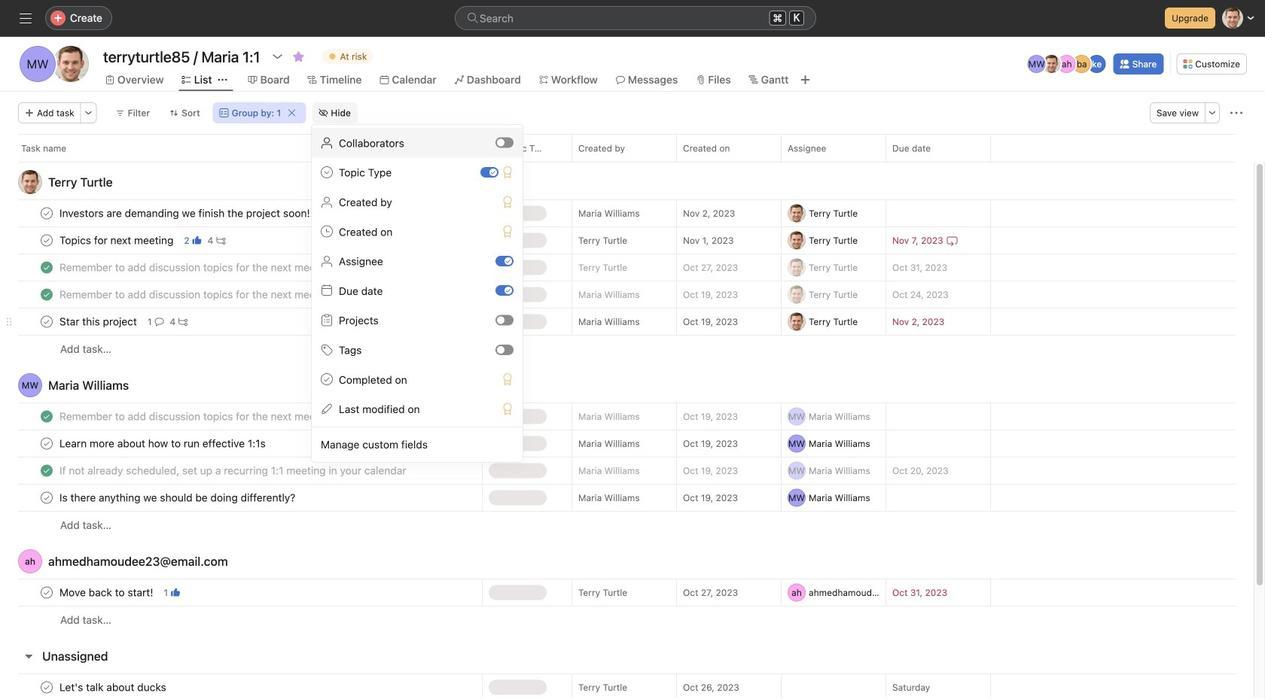 Task type: locate. For each thing, give the bounding box(es) containing it.
1 horizontal spatial 1 comment image
[[331, 209, 340, 218]]

3 remember to add discussion topics for the next meeting cell from the top
[[0, 403, 482, 431]]

completed checkbox inside if not already scheduled, set up a recurring 1:1 meeting in your calendar cell
[[38, 462, 56, 480]]

0 vertical spatial 1 comment image
[[331, 209, 340, 218]]

4 task name text field from the top
[[56, 409, 338, 424]]

1 comment image
[[331, 209, 340, 218], [155, 317, 164, 326]]

clear image
[[287, 108, 296, 117]]

1 mark complete checkbox from the top
[[38, 204, 56, 223]]

1 vertical spatial completed checkbox
[[38, 408, 56, 426]]

checkbox item
[[312, 128, 523, 158]]

mark complete image
[[38, 232, 56, 250], [38, 435, 56, 453], [38, 489, 56, 507], [38, 584, 56, 602]]

mark complete checkbox inside move back to start! cell
[[38, 584, 56, 602]]

3 completed image from the top
[[38, 408, 56, 426]]

mark complete image inside is there anything we should be doing differently? cell
[[38, 489, 56, 507]]

2 task name text field from the top
[[56, 287, 338, 302]]

0 horizontal spatial more actions image
[[84, 108, 93, 117]]

is there anything we should be doing differently? cell
[[0, 484, 482, 512]]

task name text field for investors are demanding we finish the project soon!! cell in the left top of the page
[[56, 206, 318, 221]]

4 mark complete checkbox from the top
[[38, 489, 56, 507]]

Task name text field
[[56, 206, 318, 221], [56, 287, 338, 302], [56, 464, 411, 479], [56, 491, 300, 506], [56, 680, 171, 695]]

task name text field for let's talk about ducks cell
[[56, 680, 171, 695]]

0 vertical spatial mark complete checkbox
[[38, 232, 56, 250]]

2 mark complete image from the top
[[38, 435, 56, 453]]

1 completed checkbox from the top
[[38, 259, 56, 277]]

remember to add discussion topics for the next meeting cell
[[0, 254, 482, 282], [0, 281, 482, 309], [0, 403, 482, 431]]

mark complete checkbox for star this project cell on the top left of page
[[38, 313, 56, 331]]

Task name text field
[[56, 233, 178, 248], [56, 260, 338, 275], [56, 314, 142, 329], [56, 409, 338, 424], [56, 436, 270, 451], [56, 585, 158, 601]]

more actions image
[[1230, 107, 1243, 119], [84, 108, 93, 117]]

Search tasks, projects, and more text field
[[455, 6, 816, 30]]

2 vertical spatial mark complete image
[[38, 679, 56, 697]]

let's talk about ducks cell
[[0, 674, 482, 700]]

1 mark complete checkbox from the top
[[38, 232, 56, 250]]

mark complete checkbox inside investors are demanding we finish the project soon!! cell
[[38, 204, 56, 223]]

3 task name text field from the top
[[56, 464, 411, 479]]

remember to add discussion topics for the next meeting cell down 2 likes. you liked this task icon
[[0, 254, 482, 282]]

5 mark complete checkbox from the top
[[38, 584, 56, 602]]

1 mark complete image from the top
[[38, 204, 56, 223]]

mark complete image inside topics for next meeting cell
[[38, 232, 56, 250]]

task name text field inside learn more about how to run effective 1:1s cell
[[56, 436, 270, 451]]

2 mark complete image from the top
[[38, 313, 56, 331]]

1 task name text field from the top
[[56, 206, 318, 221]]

4 task name text field from the top
[[56, 491, 300, 506]]

task name text field inside is there anything we should be doing differently? cell
[[56, 491, 300, 506]]

completed image for completed checkbox inside the the remember to add discussion topics for the next meeting cell
[[38, 259, 56, 277]]

1 remember to add discussion topics for the next meeting cell from the top
[[0, 254, 482, 282]]

3 mark complete checkbox from the top
[[38, 435, 56, 453]]

switch
[[496, 138, 514, 148], [480, 167, 499, 178], [496, 256, 514, 267], [496, 286, 514, 296], [496, 315, 514, 326], [496, 345, 514, 355]]

None field
[[455, 6, 816, 30]]

3 task name text field from the top
[[56, 314, 142, 329]]

mark complete checkbox inside star this project cell
[[38, 313, 56, 331]]

0 vertical spatial completed checkbox
[[38, 286, 56, 304]]

completed image
[[38, 259, 56, 277], [38, 286, 56, 304], [38, 408, 56, 426], [38, 462, 56, 480]]

1 completed image from the top
[[38, 259, 56, 277]]

menu
[[312, 125, 523, 462]]

mark complete image inside let's talk about ducks cell
[[38, 679, 56, 697]]

expand sidebar image
[[20, 12, 32, 24]]

learn more about how to run effective 1:1s cell
[[0, 430, 482, 458]]

more options image
[[1208, 108, 1217, 117]]

completed image inside if not already scheduled, set up a recurring 1:1 meeting in your calendar cell
[[38, 462, 56, 480]]

mark complete checkbox inside topics for next meeting cell
[[38, 232, 56, 250]]

6 task name text field from the top
[[56, 585, 158, 601]]

None text field
[[99, 43, 264, 70]]

completed image for second the remember to add discussion topics for the next meeting cell from the bottom of the page completed option
[[38, 286, 56, 304]]

4 subtasks image
[[216, 236, 225, 245], [179, 317, 188, 326]]

4 mark complete image from the top
[[38, 584, 56, 602]]

2 mark complete checkbox from the top
[[38, 313, 56, 331]]

add tab image
[[799, 74, 811, 86]]

mark complete image
[[38, 204, 56, 223], [38, 313, 56, 331], [38, 679, 56, 697]]

3 mark complete image from the top
[[38, 679, 56, 697]]

task name text field inside if not already scheduled, set up a recurring 1:1 meeting in your calendar cell
[[56, 464, 411, 479]]

1 vertical spatial 4 subtasks image
[[179, 317, 188, 326]]

1 vertical spatial mark complete checkbox
[[38, 679, 56, 697]]

1 completed checkbox from the top
[[38, 286, 56, 304]]

mark complete image inside learn more about how to run effective 1:1s cell
[[38, 435, 56, 453]]

task name text field inside investors are demanding we finish the project soon!! cell
[[56, 206, 318, 221]]

header maria williams tree grid
[[0, 403, 1254, 539]]

1 horizontal spatial 4 subtasks image
[[216, 236, 225, 245]]

2 completed checkbox from the top
[[38, 408, 56, 426]]

0 vertical spatial completed checkbox
[[38, 259, 56, 277]]

completed checkbox inside header maria williams "tree grid"
[[38, 408, 56, 426]]

1 vertical spatial 1 comment image
[[155, 317, 164, 326]]

3 mark complete image from the top
[[38, 489, 56, 507]]

mark complete checkbox for move back to start! cell at left
[[38, 584, 56, 602]]

task name text field inside let's talk about ducks cell
[[56, 680, 171, 695]]

task name text field for is there anything we should be doing differently? cell
[[56, 491, 300, 506]]

0 vertical spatial 4 subtasks image
[[216, 236, 225, 245]]

1 task name text field from the top
[[56, 233, 178, 248]]

mark complete checkbox inside is there anything we should be doing differently? cell
[[38, 489, 56, 507]]

2 task name text field from the top
[[56, 260, 338, 275]]

row
[[0, 134, 1265, 162], [18, 161, 1236, 163], [0, 200, 1254, 227], [0, 227, 1254, 255], [0, 254, 1254, 282], [0, 281, 1254, 309], [0, 308, 1254, 336], [0, 335, 1254, 363], [0, 403, 1254, 431], [0, 430, 1254, 458], [0, 457, 1254, 485], [0, 484, 1254, 512], [0, 511, 1254, 539], [0, 579, 1254, 607], [0, 606, 1254, 634], [0, 674, 1254, 700]]

0 horizontal spatial 1 comment image
[[155, 317, 164, 326]]

4 completed image from the top
[[38, 462, 56, 480]]

task name text field inside star this project cell
[[56, 314, 142, 329]]

task name text field inside topics for next meeting cell
[[56, 233, 178, 248]]

2 completed checkbox from the top
[[38, 462, 56, 480]]

0 horizontal spatial 4 subtasks image
[[179, 317, 188, 326]]

2 completed image from the top
[[38, 286, 56, 304]]

mark complete checkbox inside learn more about how to run effective 1:1s cell
[[38, 435, 56, 453]]

mark complete checkbox inside let's talk about ducks cell
[[38, 679, 56, 697]]

task name text field for mark complete checkbox inside the learn more about how to run effective 1:1s cell
[[56, 436, 270, 451]]

Completed checkbox
[[38, 286, 56, 304], [38, 408, 56, 426]]

task name text field inside move back to start! cell
[[56, 585, 158, 601]]

Mark complete checkbox
[[38, 204, 56, 223], [38, 313, 56, 331], [38, 435, 56, 453], [38, 489, 56, 507], [38, 584, 56, 602]]

completed checkbox for second the remember to add discussion topics for the next meeting cell from the bottom of the page
[[38, 286, 56, 304]]

Completed checkbox
[[38, 259, 56, 277], [38, 462, 56, 480]]

task name text field for mark complete option in topics for next meeting cell
[[56, 233, 178, 248]]

completed checkbox for 1st the remember to add discussion topics for the next meeting cell from the bottom
[[38, 408, 56, 426]]

completed image for completed checkbox within the if not already scheduled, set up a recurring 1:1 meeting in your calendar cell
[[38, 462, 56, 480]]

5 task name text field from the top
[[56, 436, 270, 451]]

0 vertical spatial mark complete image
[[38, 204, 56, 223]]

mark complete image for learn more about how to run effective 1:1s cell
[[38, 435, 56, 453]]

1 vertical spatial completed checkbox
[[38, 462, 56, 480]]

remember to add discussion topics for the next meeting cell down topics for next meeting cell
[[0, 281, 482, 309]]

1 mark complete image from the top
[[38, 232, 56, 250]]

mark complete image inside investors are demanding we finish the project soon!! cell
[[38, 204, 56, 223]]

1 vertical spatial mark complete image
[[38, 313, 56, 331]]

Mark complete checkbox
[[38, 232, 56, 250], [38, 679, 56, 697]]

remember to add discussion topics for the next meeting cell up if not already scheduled, set up a recurring 1:1 meeting in your calendar cell in the bottom left of the page
[[0, 403, 482, 431]]

2 remember to add discussion topics for the next meeting cell from the top
[[0, 281, 482, 309]]

2 mark complete checkbox from the top
[[38, 679, 56, 697]]

completed checkbox inside the remember to add discussion topics for the next meeting cell
[[38, 259, 56, 277]]

5 task name text field from the top
[[56, 680, 171, 695]]



Task type: describe. For each thing, give the bounding box(es) containing it.
mark complete image for let's talk about ducks cell
[[38, 679, 56, 697]]

4 subtasks image inside topics for next meeting cell
[[216, 236, 225, 245]]

mark complete image for move back to start! cell at left
[[38, 584, 56, 602]]

completed checkbox for mark complete image within the learn more about how to run effective 1:1s cell
[[38, 462, 56, 480]]

mark complete image for investors are demanding we finish the project soon!! cell in the left top of the page
[[38, 204, 56, 223]]

topics for next meeting cell
[[0, 227, 482, 255]]

tab actions image
[[218, 75, 227, 84]]

if not already scheduled, set up a recurring 1:1 meeting in your calendar cell
[[0, 457, 482, 485]]

investors are demanding we finish the project soon!! cell
[[0, 200, 482, 227]]

completed checkbox for mark complete image within the topics for next meeting cell
[[38, 259, 56, 277]]

header ahmedhamoudee23@email.com tree grid
[[0, 579, 1254, 634]]

header terry turtle tree grid
[[0, 200, 1254, 363]]

task name text field for completed checkbox inside the the remember to add discussion topics for the next meeting cell
[[56, 260, 338, 275]]

1 comment image inside star this project cell
[[155, 317, 164, 326]]

2 likes. you liked this task image
[[193, 236, 202, 245]]

mark complete checkbox for let's talk about ducks cell
[[38, 679, 56, 697]]

remove from starred image
[[293, 50, 305, 63]]

mark complete image for topics for next meeting cell
[[38, 232, 56, 250]]

4 subtasks image inside star this project cell
[[179, 317, 188, 326]]

mark complete checkbox for is there anything we should be doing differently? cell
[[38, 489, 56, 507]]

completed image for completed option inside the header maria williams "tree grid"
[[38, 408, 56, 426]]

mark complete checkbox for investors are demanding we finish the project soon!! cell in the left top of the page
[[38, 204, 56, 223]]

task name text field for completed option inside the header maria williams "tree grid"
[[56, 409, 338, 424]]

task name text field for mark complete checkbox within move back to start! cell
[[56, 585, 158, 601]]

task name text field for if not already scheduled, set up a recurring 1:1 meeting in your calendar cell in the bottom left of the page
[[56, 464, 411, 479]]

mark complete checkbox for topics for next meeting cell
[[38, 232, 56, 250]]

1 like. you liked this task image
[[171, 589, 180, 598]]

1 horizontal spatial more actions image
[[1230, 107, 1243, 119]]

star this project cell
[[0, 308, 482, 336]]

mark complete image for star this project cell on the top left of page
[[38, 313, 56, 331]]

show options image
[[271, 50, 284, 63]]

move back to start! cell
[[0, 579, 482, 607]]

collapse task list for this group image
[[23, 651, 35, 663]]

task name text field for mark complete checkbox within star this project cell
[[56, 314, 142, 329]]

mark complete checkbox for learn more about how to run effective 1:1s cell
[[38, 435, 56, 453]]

1 comment image inside investors are demanding we finish the project soon!! cell
[[331, 209, 340, 218]]

mark complete image for is there anything we should be doing differently? cell
[[38, 489, 56, 507]]



Task type: vqa. For each thing, say whether or not it's contained in the screenshot.
2nd Completed image from the bottom of the page
yes



